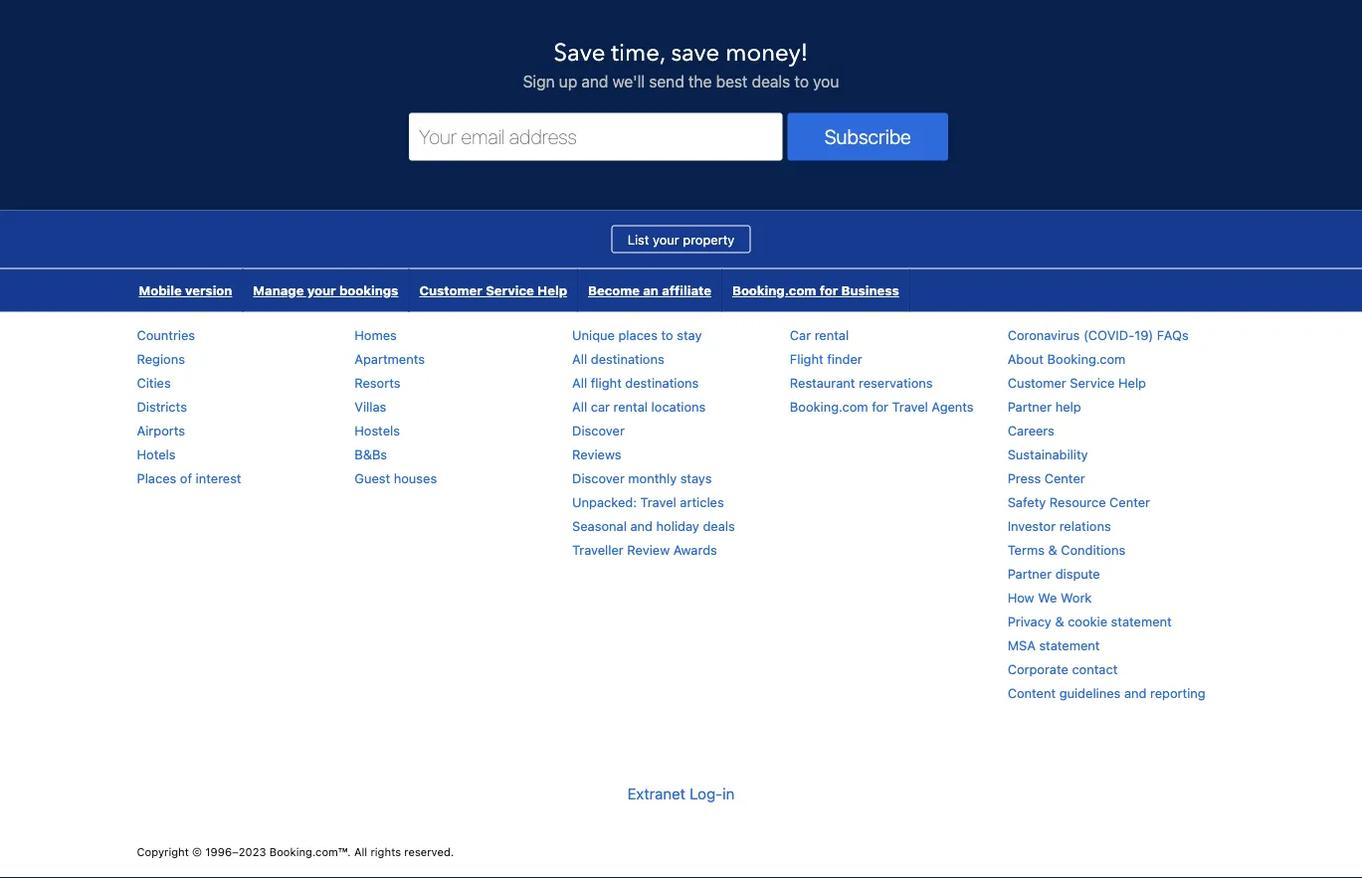 Task type: describe. For each thing, give the bounding box(es) containing it.
airports link
[[137, 423, 185, 438]]

0 vertical spatial destinations
[[591, 351, 665, 366]]

faqs
[[1157, 327, 1189, 342]]

privacy
[[1008, 614, 1052, 629]]

about booking.com link
[[1008, 351, 1126, 366]]

1 horizontal spatial center
[[1110, 494, 1151, 509]]

holiday
[[656, 518, 700, 533]]

help
[[1056, 399, 1082, 414]]

about
[[1008, 351, 1044, 366]]

content
[[1008, 686, 1056, 700]]

time,
[[611, 37, 665, 69]]

safety resource center link
[[1008, 494, 1151, 509]]

deals inside 'unique places to stay all destinations all flight destinations all car rental locations discover reviews discover monthly stays unpacked: travel articles seasonal and holiday deals traveller review awards'
[[703, 518, 735, 533]]

rental inside 'unique places to stay all destinations all flight destinations all car rental locations discover reviews discover monthly stays unpacked: travel articles seasonal and holiday deals traveller review awards'
[[614, 399, 648, 414]]

coronavirus
[[1008, 327, 1080, 342]]

villas
[[355, 399, 387, 414]]

discover link
[[572, 423, 625, 438]]

work
[[1061, 590, 1092, 605]]

reviews link
[[572, 447, 622, 462]]

booking.com for travel agents link
[[790, 399, 974, 414]]

copyright
[[137, 845, 189, 859]]

corporate
[[1008, 662, 1069, 677]]

flight
[[790, 351, 824, 366]]

0 vertical spatial customer
[[419, 283, 483, 298]]

regions link
[[137, 351, 185, 366]]

and inside 'unique places to stay all destinations all flight destinations all car rental locations discover reviews discover monthly stays unpacked: travel articles seasonal and holiday deals traveller review awards'
[[631, 518, 653, 533]]

subscribe
[[825, 125, 912, 148]]

become
[[588, 283, 640, 298]]

service inside the 'coronavirus (covid-19) faqs about booking.com customer service help partner help careers sustainability press center safety resource center investor relations terms & conditions partner dispute how we work privacy & cookie statement msa statement corporate contact content guidelines and reporting'
[[1070, 375, 1115, 390]]

careers link
[[1008, 423, 1055, 438]]

get the free booking.com app now region
[[129, 768, 1234, 879]]

awards
[[674, 542, 717, 557]]

b&bs link
[[355, 447, 387, 462]]

resorts link
[[355, 375, 401, 390]]

and inside the 'coronavirus (covid-19) faqs about booking.com customer service help partner help careers sustainability press center safety resource center investor relations terms & conditions partner dispute how we work privacy & cookie statement msa statement corporate contact content guidelines and reporting'
[[1125, 686, 1147, 700]]

hotels link
[[137, 447, 176, 462]]

1 vertical spatial destinations
[[625, 375, 699, 390]]

interest
[[196, 471, 241, 485]]

unique places to stay link
[[572, 327, 702, 342]]

deals inside save time, save money! sign up and we'll send the best deals to you
[[752, 71, 791, 90]]

coronavirus (covid-19) faqs link
[[1008, 327, 1189, 342]]

b&bs
[[355, 447, 387, 462]]

list your property
[[628, 232, 735, 247]]

reservations
[[859, 375, 933, 390]]

countries regions cities districts airports hotels places of interest
[[137, 327, 241, 485]]

booking.com™.
[[269, 845, 351, 859]]

help inside the 'coronavirus (covid-19) faqs about booking.com customer service help partner help careers sustainability press center safety resource center investor relations terms & conditions partner dispute how we work privacy & cookie statement msa statement corporate contact content guidelines and reporting'
[[1119, 375, 1147, 390]]

an
[[643, 283, 659, 298]]

all down unique
[[572, 351, 587, 366]]

version
[[185, 283, 232, 298]]

1 vertical spatial &
[[1055, 614, 1065, 629]]

extranet log-in link
[[628, 769, 735, 819]]

coronavirus (covid-19) faqs about booking.com customer service help partner help careers sustainability press center safety resource center investor relations terms & conditions partner dispute how we work privacy & cookie statement msa statement corporate contact content guidelines and reporting
[[1008, 327, 1206, 700]]

0 horizontal spatial service
[[486, 283, 534, 298]]

places
[[137, 471, 176, 485]]

0 horizontal spatial center
[[1045, 471, 1086, 485]]

(covid-
[[1084, 327, 1135, 342]]

2 partner from the top
[[1008, 566, 1052, 581]]

safety
[[1008, 494, 1046, 509]]

cities
[[137, 375, 171, 390]]

homes
[[355, 327, 397, 342]]

navigation containing mobile version
[[129, 269, 910, 312]]

for inside car rental flight finder restaurant reservations booking.com for travel agents
[[872, 399, 889, 414]]

travel inside car rental flight finder restaurant reservations booking.com for travel agents
[[892, 399, 928, 414]]

all inside the get the free booking.com app now region
[[354, 845, 368, 859]]

traveller review awards link
[[572, 542, 717, 557]]

customer service help link for become an affiliate
[[410, 269, 577, 312]]

investor relations link
[[1008, 518, 1111, 533]]

booking.com inside car rental flight finder restaurant reservations booking.com for travel agents
[[790, 399, 869, 414]]

reserved.
[[404, 845, 454, 859]]

19)
[[1135, 327, 1154, 342]]

villas link
[[355, 399, 387, 414]]

in
[[723, 785, 735, 803]]

all destinations link
[[572, 351, 665, 366]]

you
[[813, 71, 839, 90]]

extranet log-in
[[628, 785, 735, 803]]

unique
[[572, 327, 615, 342]]

content guidelines and reporting link
[[1008, 686, 1206, 700]]

terms
[[1008, 542, 1045, 557]]

to inside save time, save money! sign up and we'll send the best deals to you
[[795, 71, 809, 90]]

the
[[689, 71, 712, 90]]

car
[[591, 399, 610, 414]]

seasonal and holiday deals link
[[572, 518, 735, 533]]

unpacked:
[[572, 494, 637, 509]]

unique places to stay all destinations all flight destinations all car rental locations discover reviews discover monthly stays unpacked: travel articles seasonal and holiday deals traveller review awards
[[572, 327, 735, 557]]

guest
[[355, 471, 390, 485]]

become an affiliate
[[588, 283, 712, 298]]

subscribe button
[[788, 113, 949, 161]]

stay
[[677, 327, 702, 342]]

places of interest link
[[137, 471, 241, 485]]

customer inside the 'coronavirus (covid-19) faqs about booking.com customer service help partner help careers sustainability press center safety resource center investor relations terms & conditions partner dispute how we work privacy & cookie statement msa statement corporate contact content guidelines and reporting'
[[1008, 375, 1067, 390]]

money!
[[726, 37, 809, 69]]

restaurant reservations link
[[790, 375, 933, 390]]

districts
[[137, 399, 187, 414]]



Task type: locate. For each thing, give the bounding box(es) containing it.
1 vertical spatial for
[[872, 399, 889, 414]]

0 vertical spatial center
[[1045, 471, 1086, 485]]

corporate contact link
[[1008, 662, 1118, 677]]

0 vertical spatial statement
[[1111, 614, 1172, 629]]

0 horizontal spatial customer service help link
[[410, 269, 577, 312]]

0 horizontal spatial travel
[[641, 494, 677, 509]]

stays
[[681, 471, 712, 485]]

0 horizontal spatial deals
[[703, 518, 735, 533]]

partner
[[1008, 399, 1052, 414], [1008, 566, 1052, 581]]

& up partner dispute link
[[1049, 542, 1058, 557]]

0 horizontal spatial statement
[[1040, 638, 1100, 653]]

1 vertical spatial rental
[[614, 399, 648, 414]]

car
[[790, 327, 811, 342]]

booking.com down coronavirus (covid-19) faqs link
[[1048, 351, 1126, 366]]

deals down articles
[[703, 518, 735, 533]]

up
[[559, 71, 578, 90]]

finder
[[827, 351, 863, 366]]

2 discover from the top
[[572, 471, 625, 485]]

to left you
[[795, 71, 809, 90]]

1 vertical spatial deals
[[703, 518, 735, 533]]

save
[[554, 37, 606, 69]]

seasonal
[[572, 518, 627, 533]]

1 horizontal spatial help
[[1119, 375, 1147, 390]]

affiliate
[[662, 283, 712, 298]]

1 vertical spatial service
[[1070, 375, 1115, 390]]

mobile version link
[[129, 269, 242, 312]]

1 horizontal spatial deals
[[752, 71, 791, 90]]

service
[[486, 283, 534, 298], [1070, 375, 1115, 390]]

all car rental locations link
[[572, 399, 706, 414]]

resource
[[1050, 494, 1106, 509]]

and inside save time, save money! sign up and we'll send the best deals to you
[[582, 71, 609, 90]]

0 horizontal spatial customer
[[419, 283, 483, 298]]

we
[[1038, 590, 1057, 605]]

0 vertical spatial to
[[795, 71, 809, 90]]

booking.com up the 'car'
[[733, 283, 817, 298]]

1 vertical spatial travel
[[641, 494, 677, 509]]

1 vertical spatial center
[[1110, 494, 1151, 509]]

0 vertical spatial for
[[820, 283, 838, 298]]

copyright © 1996–2023 booking.com™. all rights reserved.
[[137, 845, 454, 859]]

customer
[[419, 283, 483, 298], [1008, 375, 1067, 390]]

0 vertical spatial travel
[[892, 399, 928, 414]]

articles
[[680, 494, 724, 509]]

0 vertical spatial service
[[486, 283, 534, 298]]

sign
[[523, 71, 555, 90]]

2 horizontal spatial and
[[1125, 686, 1147, 700]]

0 vertical spatial and
[[582, 71, 609, 90]]

1 horizontal spatial for
[[872, 399, 889, 414]]

center up the "relations"
[[1110, 494, 1151, 509]]

travel down 'reservations'
[[892, 399, 928, 414]]

center up resource
[[1045, 471, 1086, 485]]

conditions
[[1061, 542, 1126, 557]]

all left car
[[572, 399, 587, 414]]

terms & conditions link
[[1008, 542, 1126, 557]]

all
[[572, 351, 587, 366], [572, 375, 587, 390], [572, 399, 587, 414], [354, 845, 368, 859]]

travel up seasonal and holiday deals link
[[641, 494, 677, 509]]

destinations up all flight destinations link
[[591, 351, 665, 366]]

list
[[628, 232, 649, 247]]

1 horizontal spatial statement
[[1111, 614, 1172, 629]]

2 vertical spatial booking.com
[[790, 399, 869, 414]]

0 horizontal spatial and
[[582, 71, 609, 90]]

become an affiliate link
[[578, 269, 722, 312]]

send
[[649, 71, 685, 90]]

to left stay
[[661, 327, 674, 342]]

travel
[[892, 399, 928, 414], [641, 494, 677, 509]]

for left business
[[820, 283, 838, 298]]

your right "manage"
[[307, 283, 336, 298]]

reporting
[[1151, 686, 1206, 700]]

help down "19)"
[[1119, 375, 1147, 390]]

homes apartments resorts villas hostels b&bs guest houses
[[355, 327, 437, 485]]

customer up partner help link
[[1008, 375, 1067, 390]]

help left become
[[538, 283, 567, 298]]

help
[[538, 283, 567, 298], [1119, 375, 1147, 390]]

booking.com for business
[[733, 283, 900, 298]]

msa
[[1008, 638, 1036, 653]]

and up traveller review awards link
[[631, 518, 653, 533]]

regions
[[137, 351, 185, 366]]

0 vertical spatial customer service help link
[[410, 269, 577, 312]]

apartments
[[355, 351, 425, 366]]

property
[[683, 232, 735, 247]]

statement right cookie
[[1111, 614, 1172, 629]]

1 vertical spatial customer service help link
[[1008, 375, 1147, 390]]

0 vertical spatial your
[[653, 232, 680, 247]]

mobile
[[139, 283, 182, 298]]

guest houses link
[[355, 471, 437, 485]]

discover up reviews
[[572, 423, 625, 438]]

1 partner from the top
[[1008, 399, 1052, 414]]

1 discover from the top
[[572, 423, 625, 438]]

1 vertical spatial help
[[1119, 375, 1147, 390]]

& up msa statement link
[[1055, 614, 1065, 629]]

1 horizontal spatial service
[[1070, 375, 1115, 390]]

0 horizontal spatial help
[[538, 283, 567, 298]]

1 horizontal spatial rental
[[815, 327, 849, 342]]

1 horizontal spatial your
[[653, 232, 680, 247]]

discover down reviews
[[572, 471, 625, 485]]

reviews
[[572, 447, 622, 462]]

partner dispute link
[[1008, 566, 1101, 581]]

2 vertical spatial and
[[1125, 686, 1147, 700]]

booking.com inside the 'coronavirus (covid-19) faqs about booking.com customer service help partner help careers sustainability press center safety resource center investor relations terms & conditions partner dispute how we work privacy & cookie statement msa statement corporate contact content guidelines and reporting'
[[1048, 351, 1126, 366]]

1 vertical spatial your
[[307, 283, 336, 298]]

guidelines
[[1060, 686, 1121, 700]]

press center link
[[1008, 471, 1086, 485]]

your right list
[[653, 232, 680, 247]]

deals down money!
[[752, 71, 791, 90]]

1 horizontal spatial customer
[[1008, 375, 1067, 390]]

0 horizontal spatial rental
[[614, 399, 648, 414]]

we'll
[[613, 71, 645, 90]]

0 vertical spatial discover
[[572, 423, 625, 438]]

0 vertical spatial deals
[[752, 71, 791, 90]]

rental up flight finder link
[[815, 327, 849, 342]]

flight
[[591, 375, 622, 390]]

0 vertical spatial help
[[538, 283, 567, 298]]

mobile version
[[139, 283, 232, 298]]

1 horizontal spatial travel
[[892, 399, 928, 414]]

all left rights
[[354, 845, 368, 859]]

business
[[842, 283, 900, 298]]

rights
[[371, 845, 401, 859]]

Your email address email field
[[409, 113, 783, 161]]

1996–2023
[[205, 845, 266, 859]]

0 vertical spatial booking.com
[[733, 283, 817, 298]]

partner help link
[[1008, 399, 1082, 414]]

privacy & cookie statement link
[[1008, 614, 1172, 629]]

statement up 'corporate contact' "link"
[[1040, 638, 1100, 653]]

cookie
[[1068, 614, 1108, 629]]

1 vertical spatial customer
[[1008, 375, 1067, 390]]

customer service help link
[[410, 269, 577, 312], [1008, 375, 1147, 390]]

booking.com down restaurant at the right top
[[790, 399, 869, 414]]

booking.com for business link
[[723, 269, 910, 312]]

0 horizontal spatial to
[[661, 327, 674, 342]]

rental down all flight destinations link
[[614, 399, 648, 414]]

save time, save money! sign up and we'll send the best deals to you
[[523, 37, 839, 90]]

0 vertical spatial rental
[[815, 327, 849, 342]]

destinations up locations
[[625, 375, 699, 390]]

contact
[[1072, 662, 1118, 677]]

your for manage
[[307, 283, 336, 298]]

agents
[[932, 399, 974, 414]]

customer service help link for partner help
[[1008, 375, 1147, 390]]

statement
[[1111, 614, 1172, 629], [1040, 638, 1100, 653]]

partner down terms
[[1008, 566, 1052, 581]]

and left reporting
[[1125, 686, 1147, 700]]

for
[[820, 283, 838, 298], [872, 399, 889, 414]]

1 vertical spatial partner
[[1008, 566, 1052, 581]]

0 horizontal spatial your
[[307, 283, 336, 298]]

msa statement link
[[1008, 638, 1100, 653]]

how
[[1008, 590, 1035, 605]]

0 vertical spatial &
[[1049, 542, 1058, 557]]

1 vertical spatial statement
[[1040, 638, 1100, 653]]

rental inside car rental flight finder restaurant reservations booking.com for travel agents
[[815, 327, 849, 342]]

1 horizontal spatial to
[[795, 71, 809, 90]]

all flight destinations link
[[572, 375, 699, 390]]

careers
[[1008, 423, 1055, 438]]

log-
[[690, 785, 723, 803]]

0 horizontal spatial for
[[820, 283, 838, 298]]

list your property link
[[612, 225, 751, 253]]

your for list
[[653, 232, 680, 247]]

1 vertical spatial to
[[661, 327, 674, 342]]

to inside 'unique places to stay all destinations all flight destinations all car rental locations discover reviews discover monthly stays unpacked: travel articles seasonal and holiday deals traveller review awards'
[[661, 327, 674, 342]]

sustainability link
[[1008, 447, 1088, 462]]

houses
[[394, 471, 437, 485]]

and right up
[[582, 71, 609, 90]]

sustainability
[[1008, 447, 1088, 462]]

1 vertical spatial and
[[631, 518, 653, 533]]

travel inside 'unique places to stay all destinations all flight destinations all car rental locations discover reviews discover monthly stays unpacked: travel articles seasonal and holiday deals traveller review awards'
[[641, 494, 677, 509]]

partner up the "careers" link
[[1008, 399, 1052, 414]]

save
[[671, 37, 720, 69]]

1 horizontal spatial customer service help link
[[1008, 375, 1147, 390]]

of
[[180, 471, 192, 485]]

press
[[1008, 471, 1041, 485]]

navigation
[[129, 269, 910, 312]]

to
[[795, 71, 809, 90], [661, 327, 674, 342]]

0 vertical spatial partner
[[1008, 399, 1052, 414]]

all left flight
[[572, 375, 587, 390]]

for down 'reservations'
[[872, 399, 889, 414]]

1 vertical spatial discover
[[572, 471, 625, 485]]

customer service help
[[419, 283, 567, 298]]

flight finder link
[[790, 351, 863, 366]]

car rental link
[[790, 327, 849, 342]]

and
[[582, 71, 609, 90], [631, 518, 653, 533], [1125, 686, 1147, 700]]

cities link
[[137, 375, 171, 390]]

customer right bookings
[[419, 283, 483, 298]]

extranet
[[628, 785, 686, 803]]

1 horizontal spatial and
[[631, 518, 653, 533]]

places
[[619, 327, 658, 342]]

1 vertical spatial booking.com
[[1048, 351, 1126, 366]]



Task type: vqa. For each thing, say whether or not it's contained in the screenshot.
bottom the in
no



